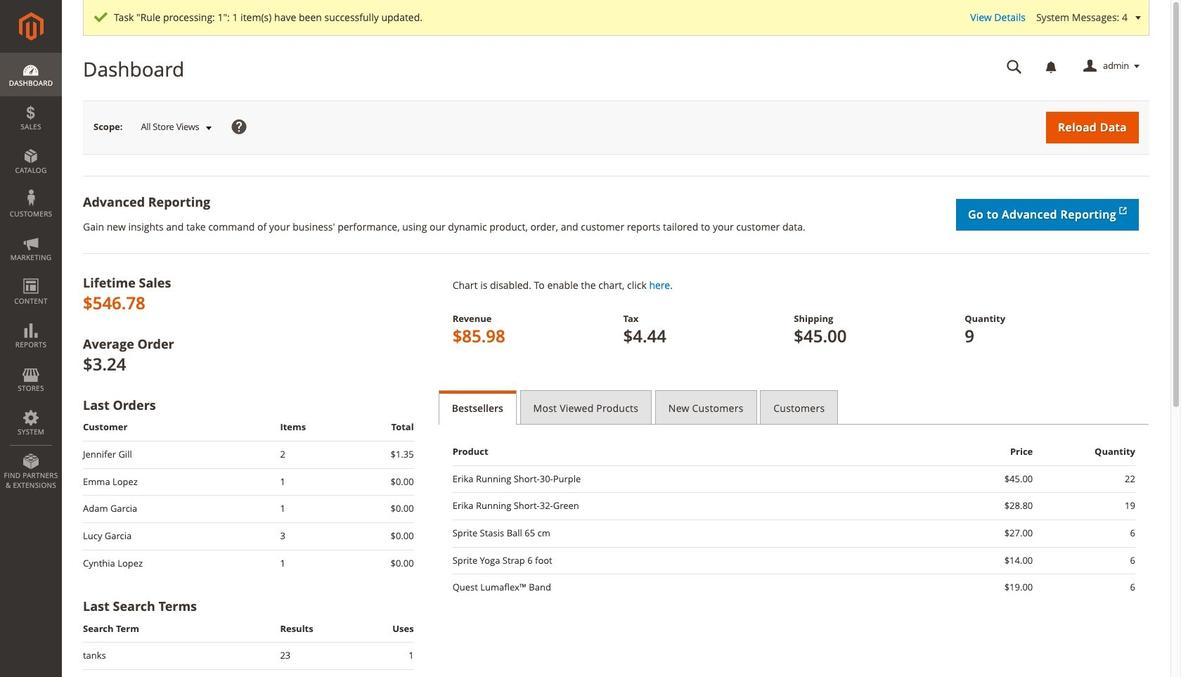 Task type: describe. For each thing, give the bounding box(es) containing it.
magento admin panel image
[[19, 12, 43, 41]]



Task type: locate. For each thing, give the bounding box(es) containing it.
tab list
[[439, 390, 1150, 425]]

None text field
[[997, 54, 1033, 79]]

menu bar
[[0, 53, 62, 497]]



